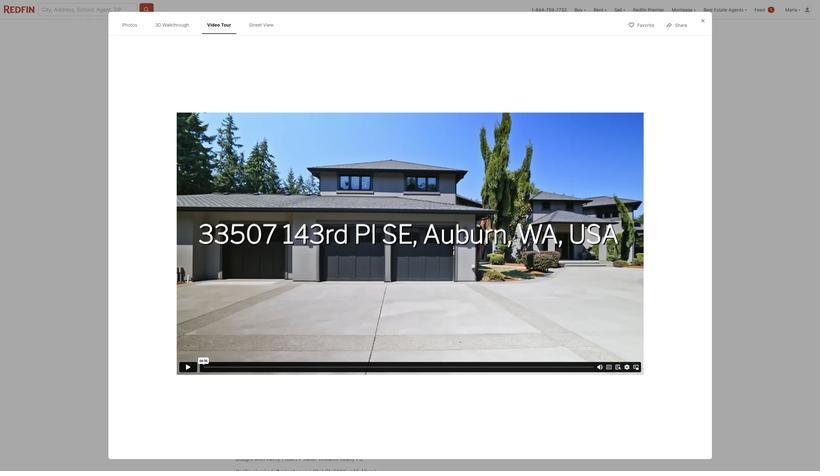 Task type: locate. For each thing, give the bounding box(es) containing it.
photos
[[122, 22, 137, 28]]

luxury!
[[287, 343, 305, 349]]

tab
[[275, 21, 306, 36], [306, 21, 351, 36], [351, 21, 398, 36], [398, 21, 435, 36], [435, 21, 462, 36]]

0 vertical spatial this
[[244, 280, 257, 289]]

0 horizontal spatial value
[[280, 292, 293, 299]]

access. up 3/4
[[236, 389, 254, 396]]

1 horizontal spatial house
[[437, 351, 451, 357]]

the down covered
[[349, 397, 357, 403]]

0 vertical spatial 3d
[[155, 22, 161, 28]]

& right 'area'
[[287, 374, 290, 380]]

bath
[[256, 358, 267, 365]]

1 horizontal spatial 33507
[[396, 287, 413, 293]]

tab list containing photos
[[116, 16, 285, 34]]

when
[[533, 268, 546, 275]]

home inside washington national luxury! this custom estate on 3.3+ acres welcomes you w/ a grand staircase & formal living room w/ soaring ceilings. private primary suite wing of the house w/ a spa-like bath & enormous walk-in closet w/ custom built-ins and w/d hookups. chef's kitchen boasts a large island, ample storage space, industrial sized fridge/freezer & 3 ovens. adjacent to the large dining area & spacious living room featuring a massive wet bar, you will find a private home gym w/ patio access. 5 add'l expansive bedrooms w/ dedicated bathrooms & 2 w/ deck access. plenty of space to entertain w/ the covered outdoor kitchen & pool house with sauna and 3/4 bath. large pool & hot tub. don't miss the detached movie room/dadu & ¾ bath. welcome home!
[[236, 382, 249, 388]]

street
[[249, 22, 262, 28], [348, 190, 362, 195]]

3d right photos
[[155, 22, 161, 28]]

free
[[527, 353, 537, 359]]

auburn down 'about'
[[534, 336, 551, 342]]

1 vertical spatial room
[[329, 374, 341, 380]]

home down get
[[484, 336, 498, 342]]

&
[[259, 351, 262, 357], [269, 358, 272, 365], [415, 366, 418, 373], [287, 374, 290, 380], [434, 382, 437, 388], [402, 389, 405, 396], [297, 397, 300, 403], [430, 397, 434, 403]]

ample
[[288, 366, 303, 373]]

• for stinson
[[278, 207, 281, 212]]

home left gym
[[236, 382, 249, 388]]

1 horizontal spatial 3d
[[255, 190, 262, 195]]

5 tab from the left
[[435, 21, 462, 36]]

realty left ps
[[340, 457, 355, 463]]

auburn
[[285, 233, 302, 239], [534, 336, 551, 342]]

143rd down sold
[[254, 233, 268, 239]]

33507 143rd pl se, auburn, wa 98092 image
[[236, 38, 477, 204], [479, 38, 580, 120], [479, 122, 580, 204]]

sauna
[[447, 389, 461, 396]]

redfin premier button
[[629, 0, 668, 19]]

bath. down sauna
[[441, 397, 454, 403]]

redfin. up 20,
[[282, 207, 294, 212]]

auburn market.
[[534, 336, 571, 342]]

you up 'wing'
[[415, 343, 424, 349]]

a left the selling
[[515, 301, 518, 307]]

1 horizontal spatial your
[[556, 328, 567, 335]]

bathrooms
[[406, 382, 432, 388]]

7,205 sq ft
[[351, 248, 371, 264]]

0 vertical spatial to
[[464, 366, 469, 373]]

is this your home?
[[236, 280, 302, 289]]

redfin
[[633, 7, 647, 12], [236, 258, 251, 264]]

3d inside tab
[[155, 22, 161, 28]]

3d walkthrough tab
[[150, 17, 194, 33]]

keller up $2,425,000
[[318, 207, 329, 212]]

large down bath
[[258, 366, 270, 373]]

1 horizontal spatial access.
[[284, 382, 302, 388]]

0 horizontal spatial bath.
[[256, 397, 269, 403]]

, left wa
[[302, 233, 304, 239]]

this right is
[[244, 280, 257, 289]]

more
[[501, 268, 513, 275]]

video inside tab
[[207, 22, 220, 28]]

dining
[[259, 374, 273, 380]]

1 vertical spatial bought
[[236, 457, 253, 463]]

se
[[275, 233, 282, 239], [435, 287, 442, 293]]

0 horizontal spatial view
[[263, 22, 274, 28]]

1 vertical spatial kitchen
[[383, 389, 400, 396]]

pool down space
[[285, 397, 296, 403]]

in inside washington national luxury! this custom estate on 3.3+ acres welcomes you w/ a grand staircase & formal living room w/ soaring ceilings. private primary suite wing of the house w/ a spa-like bath & enormous walk-in closet w/ custom built-ins and w/d hookups. chef's kitchen boasts a large island, ample storage space, industrial sized fridge/freezer & 3 ovens. adjacent to the large dining area & spacious living room featuring a massive wet bar, you will find a private home gym w/ patio access. 5 add'l expansive bedrooms w/ dedicated bathrooms & 2 w/ deck access. plenty of space to entertain w/ the covered outdoor kitchen & pool house with sauna and 3/4 bath. large pool & hot tub. don't miss the detached movie room/dadu & ¾ bath. welcome home!
[[312, 358, 317, 365]]

pl inside 'button'
[[429, 287, 434, 293]]

the inside 'get an in-depth report about your home value and the'
[[524, 336, 532, 342]]

to right adjacent
[[464, 366, 469, 373]]

1 horizontal spatial ,
[[302, 233, 304, 239]]

0 horizontal spatial 3d walkthrough
[[155, 22, 189, 28]]

0 horizontal spatial in
[[312, 358, 317, 365]]

1 vertical spatial realty
[[340, 457, 355, 463]]

closet
[[318, 358, 333, 365]]

0 vertical spatial custom
[[318, 343, 336, 349]]

of down patio
[[272, 389, 277, 396]]

a inside button
[[515, 301, 518, 307]]

33507 right own
[[396, 287, 413, 293]]

1 horizontal spatial 3d walkthrough
[[255, 190, 291, 195]]

0 vertical spatial se
[[275, 233, 282, 239]]

0 horizontal spatial ,
[[282, 233, 283, 239]]

dialog
[[108, 12, 712, 460]]

living down 'storage'
[[315, 374, 327, 380]]

& left hot
[[297, 397, 300, 403]]

0 horizontal spatial pl
[[269, 233, 274, 239]]

0 horizontal spatial of
[[272, 389, 277, 396]]

2 vertical spatial home
[[236, 382, 249, 388]]

redfin inside $2,353,601 redfin estimate
[[236, 258, 251, 264]]

video button
[[299, 186, 331, 199]]

0 horizontal spatial house
[[419, 389, 433, 396]]

0 horizontal spatial street view
[[249, 22, 274, 28]]

0 horizontal spatial 33507
[[236, 233, 252, 239]]

2 , from the left
[[302, 233, 304, 239]]

you up save
[[547, 268, 556, 275]]

3d inside button
[[255, 190, 262, 195]]

1 horizontal spatial room
[[329, 374, 341, 380]]

1 horizontal spatial in
[[507, 284, 512, 290]]

movie
[[383, 397, 397, 403]]

share
[[675, 22, 687, 28]]

redfin up favorite button
[[633, 7, 647, 12]]

1 horizontal spatial redfin.
[[496, 276, 513, 282]]

submit search image
[[143, 6, 150, 13]]

sized
[[366, 366, 378, 373]]

you up bathrooms
[[412, 374, 421, 380]]

1 vertical spatial your
[[556, 328, 567, 335]]

williams left ps
[[319, 457, 338, 463]]

• right filbert
[[298, 457, 301, 463]]

3d for 3d walkthrough button at the top of the page
[[255, 190, 262, 195]]

realty left ps. at the left top
[[346, 207, 357, 212]]

video up listed by holly stinson • redfin. bought with keller williams realty ps. at the top of page
[[313, 190, 326, 195]]

redfin down "$2,353,601"
[[236, 258, 251, 264]]

1 vertical spatial •
[[298, 457, 301, 463]]

to right space
[[295, 389, 300, 396]]

3d walkthrough inside button
[[255, 190, 291, 195]]

& down formal
[[269, 358, 272, 365]]

pool
[[407, 389, 417, 396], [285, 397, 296, 403]]

1 vertical spatial 143rd
[[414, 287, 428, 293]]

dedicated
[[380, 382, 405, 388]]

1 vertical spatial williams
[[319, 457, 338, 463]]

value down in-
[[499, 336, 512, 342]]

3d walkthrough inside tab
[[155, 22, 189, 28]]

house down grand
[[437, 351, 451, 357]]

0 vertical spatial auburn
[[285, 233, 302, 239]]

home up national at the left of the page
[[275, 323, 295, 332]]

custom up the soaring
[[318, 343, 336, 349]]

1-844-759-7732 link
[[532, 7, 567, 12]]

1 vertical spatial access.
[[236, 389, 254, 396]]

0 vertical spatial in
[[507, 284, 512, 290]]

deck
[[450, 382, 462, 388]]

home's
[[261, 292, 278, 299]]

3
[[419, 366, 423, 373]]

keller right filbert
[[304, 457, 317, 463]]

City, Address, School, Agent, ZIP search field
[[38, 3, 137, 16]]

1 horizontal spatial •
[[298, 457, 301, 463]]

0 vertical spatial kitchen
[[444, 358, 461, 365]]

video for video tour
[[207, 22, 220, 28]]

own
[[385, 287, 395, 293]]

with down reach
[[484, 276, 495, 282]]

this
[[307, 343, 317, 349]]

street view tab
[[244, 17, 279, 33]]

bath.
[[256, 397, 269, 403], [441, 397, 454, 403]]

3 tab from the left
[[351, 21, 398, 36]]

1 vertical spatial 33507
[[396, 287, 413, 293]]

chef's
[[427, 358, 442, 365]]

tab list
[[116, 16, 285, 34]]

0 vertical spatial house
[[437, 351, 451, 357]]

this right track
[[251, 292, 260, 299]]

pool up room/dadu
[[407, 389, 417, 396]]

estate
[[338, 343, 353, 349]]

walkthrough for 3d walkthrough button at the top of the page
[[263, 190, 291, 195]]

0 horizontal spatial bought
[[236, 457, 253, 463]]

1 horizontal spatial se
[[435, 287, 442, 293]]

w/ up 'don't'
[[324, 389, 330, 396]]

selling?
[[527, 228, 555, 237]]

1 vertical spatial large
[[245, 374, 257, 380]]

street inside button
[[348, 190, 362, 195]]

in
[[507, 284, 512, 290], [312, 358, 317, 365]]

your up market.
[[556, 328, 567, 335]]

the
[[524, 336, 532, 342], [427, 351, 435, 357], [236, 374, 244, 380], [332, 389, 340, 396], [349, 397, 357, 403]]

a left free
[[523, 353, 525, 359]]

1 vertical spatial keller
[[304, 457, 317, 463]]

home inside 'get an in-depth report about your home value and the'
[[484, 336, 498, 342]]

walkthrough inside 3d walkthrough button
[[263, 190, 291, 195]]

custom up industrial
[[342, 358, 360, 365]]

home!
[[259, 405, 274, 411]]

washington national luxury! this custom estate on 3.3+ acres welcomes you w/ a grand staircase & formal living room w/ soaring ceilings. private primary suite wing of the house w/ a spa-like bath & enormous walk-in closet w/ custom built-ins and w/d hookups. chef's kitchen boasts a large island, ample storage space, industrial sized fridge/freezer & 3 ovens. adjacent to the large dining area & spacious living room featuring a massive wet bar, you will find a private home gym w/ patio access. 5 add'l expansive bedrooms w/ dedicated bathrooms & 2 w/ deck access. plenty of space to entertain w/ the covered outdoor kitchen & pool house with sauna and 3/4 bath. large pool & hot tub. don't miss the detached movie room/dadu & ¾ bath. welcome home!
[[236, 343, 469, 411]]

143rd
[[254, 233, 268, 239], [414, 287, 428, 293]]

room down luxury!
[[295, 351, 307, 357]]

living up "enormous"
[[281, 351, 293, 357]]

2 horizontal spatial of
[[518, 228, 525, 237]]

0 horizontal spatial 143rd
[[254, 233, 268, 239]]

patio
[[270, 382, 282, 388]]

with down the 2
[[435, 389, 445, 396]]

primary
[[375, 351, 393, 357]]

20,
[[287, 221, 294, 227]]

in inside reach more buyers when you sell with redfin. plus, you'll save $23,536 in fees.
[[507, 284, 512, 290]]

in left fees. at the bottom
[[507, 284, 512, 290]]

your up "home's"
[[259, 280, 275, 289]]

house down bathrooms
[[419, 389, 433, 396]]

3d
[[155, 22, 161, 28], [255, 190, 262, 195]]

this for about
[[260, 323, 273, 332]]

and down primary
[[382, 358, 391, 365]]

bought up 2023
[[295, 207, 308, 212]]

national
[[266, 343, 286, 349]]

stinson
[[264, 207, 277, 212]]

0 horizontal spatial auburn
[[285, 233, 302, 239]]

premier
[[648, 7, 664, 12]]

0 vertical spatial room
[[295, 351, 307, 357]]

33507 143rd pl se , auburn , wa 98092
[[236, 233, 330, 239]]

the down report
[[524, 336, 532, 342]]

0 vertical spatial of
[[518, 228, 525, 237]]

video
[[207, 22, 220, 28], [313, 190, 326, 195]]

by
[[248, 207, 252, 212]]

0 vertical spatial you
[[547, 268, 556, 275]]

2 vertical spatial of
[[272, 389, 277, 396]]

1 vertical spatial 3d walkthrough
[[255, 190, 291, 195]]

value
[[280, 292, 293, 299], [499, 336, 512, 342]]

a right find
[[442, 374, 445, 380]]

kitchen down dedicated
[[383, 389, 400, 396]]

2 bath. from the left
[[441, 397, 454, 403]]

street up ps. at the left top
[[348, 190, 362, 195]]

walkthrough
[[163, 22, 189, 28], [263, 190, 291, 195]]

1 horizontal spatial value
[[499, 336, 512, 342]]

0 vertical spatial •
[[278, 207, 281, 212]]

1 vertical spatial street view
[[348, 190, 373, 195]]

walk-
[[299, 358, 312, 365]]

0 horizontal spatial walkthrough
[[163, 22, 189, 28]]

2
[[438, 382, 441, 388]]

redfin. down more
[[496, 276, 513, 282]]

kitchen up adjacent
[[444, 358, 461, 365]]

view inside street view tab
[[263, 22, 274, 28]]

video left the tour
[[207, 22, 220, 28]]

your
[[259, 280, 275, 289], [556, 328, 567, 335]]

last
[[242, 221, 253, 227]]

w/ right the 2
[[443, 382, 449, 388]]

track this home's value and nearby sales activity
[[236, 292, 354, 299]]

track
[[236, 292, 249, 299]]

& left "¾"
[[430, 397, 434, 403]]

1 horizontal spatial street view
[[348, 190, 373, 195]]

1 bath. from the left
[[256, 397, 269, 403]]

and left nearby at left bottom
[[294, 292, 303, 299]]

video inside button
[[313, 190, 326, 195]]

bath. down plenty
[[256, 397, 269, 403]]

value down home?
[[280, 292, 293, 299]]

1 vertical spatial redfin.
[[496, 276, 513, 282]]

auburn down last sold on jan 20, 2023 for $2,425,000
[[285, 233, 302, 239]]

large up gym
[[245, 374, 257, 380]]

1 horizontal spatial walkthrough
[[263, 190, 291, 195]]

1 vertical spatial pl
[[429, 287, 434, 293]]

3.3+
[[362, 343, 373, 349]]

, down jan
[[282, 233, 283, 239]]

3d up holly
[[255, 190, 262, 195]]

of up the price
[[518, 228, 525, 237]]

listed by holly stinson • redfin. bought with keller williams realty ps.
[[236, 207, 364, 212]]

welcome
[[236, 405, 258, 411]]

i
[[382, 287, 383, 293]]

williams up $2,425,000
[[330, 207, 344, 212]]

0 vertical spatial video
[[207, 22, 220, 28]]

room up the expansive
[[329, 374, 341, 380]]

ps.
[[358, 207, 364, 212]]

0 horizontal spatial kitchen
[[383, 389, 400, 396]]

0 vertical spatial street
[[249, 22, 262, 28]]

0 vertical spatial keller
[[318, 207, 329, 212]]

1 vertical spatial custom
[[342, 358, 360, 365]]

about this home
[[236, 323, 295, 332]]

williams
[[330, 207, 344, 212], [319, 457, 338, 463]]

3d walkthrough for tab list containing photos
[[155, 22, 189, 28]]

bought left 'kathy'
[[236, 457, 253, 463]]

2 vertical spatial this
[[260, 323, 273, 332]]

0 vertical spatial value
[[280, 292, 293, 299]]

0 horizontal spatial access.
[[236, 389, 254, 396]]

1 horizontal spatial living
[[315, 374, 327, 380]]

in up 'storage'
[[312, 358, 317, 365]]

on
[[354, 343, 360, 349]]

• right stinson
[[278, 207, 281, 212]]

the down the expansive
[[332, 389, 340, 396]]

area
[[275, 374, 286, 380]]

0 vertical spatial 33507
[[236, 233, 252, 239]]

1 horizontal spatial view
[[363, 190, 373, 195]]

view inside street view button
[[363, 190, 373, 195]]

143rd right own
[[414, 287, 428, 293]]

ins
[[374, 358, 381, 365]]

1 vertical spatial this
[[251, 292, 260, 299]]

1 vertical spatial street
[[348, 190, 362, 195]]

this right the about
[[260, 323, 273, 332]]

0 horizontal spatial pool
[[285, 397, 296, 403]]

1 horizontal spatial pl
[[429, 287, 434, 293]]

0 vertical spatial pool
[[407, 389, 417, 396]]

will
[[422, 374, 430, 380]]

33507 down last
[[236, 233, 252, 239]]

1 horizontal spatial 143rd
[[414, 287, 428, 293]]

and down depth
[[514, 336, 523, 342]]

space
[[279, 389, 293, 396]]

0 vertical spatial 3d walkthrough
[[155, 22, 189, 28]]

1 horizontal spatial bought
[[295, 207, 308, 212]]

0 horizontal spatial custom
[[318, 343, 336, 349]]

you'll
[[528, 276, 540, 282]]

a up adjacent
[[460, 351, 463, 357]]

1 horizontal spatial auburn
[[534, 336, 551, 342]]

access. up space
[[284, 382, 302, 388]]

0 horizontal spatial home
[[236, 382, 249, 388]]

walkthrough inside 3d walkthrough tab
[[163, 22, 189, 28]]

bedrooms
[[347, 382, 371, 388]]

1 horizontal spatial large
[[258, 366, 270, 373]]

street right the tour
[[249, 22, 262, 28]]

redfin premier
[[633, 7, 664, 12]]

tour
[[221, 22, 231, 28]]

with
[[310, 207, 317, 212], [484, 276, 495, 282], [435, 389, 445, 396], [255, 457, 265, 463]]

0 horizontal spatial redfin
[[236, 258, 251, 264]]

of right 'wing'
[[421, 351, 426, 357]]

consultation
[[537, 301, 568, 307]]

0 vertical spatial 143rd
[[254, 233, 268, 239]]

a left grand
[[432, 343, 435, 349]]

1 vertical spatial value
[[499, 336, 512, 342]]

storage
[[305, 366, 323, 373]]



Task type: describe. For each thing, give the bounding box(es) containing it.
gym
[[251, 382, 261, 388]]

you inside reach more buyers when you sell with redfin. plus, you'll save $23,536 in fees.
[[547, 268, 556, 275]]

staircase
[[236, 351, 258, 357]]

get
[[484, 328, 493, 335]]

$2,353,601
[[236, 248, 277, 257]]

2 vertical spatial you
[[412, 374, 421, 380]]

w/ up adjacent
[[453, 351, 459, 357]]

this for is
[[244, 280, 257, 289]]

4 tab from the left
[[398, 21, 435, 36]]

sales
[[323, 292, 335, 299]]

built-
[[361, 358, 374, 365]]

get an in-depth report about your home value and the
[[484, 328, 567, 342]]

filbert
[[282, 457, 297, 463]]

bar,
[[402, 374, 411, 380]]

2 tab from the left
[[306, 21, 351, 36]]

1 vertical spatial auburn
[[534, 336, 551, 342]]

0 vertical spatial williams
[[330, 207, 344, 212]]

street view inside tab
[[249, 22, 274, 28]]

1-
[[532, 7, 536, 12]]

8
[[320, 248, 325, 257]]

0 vertical spatial access.
[[284, 382, 302, 388]]

activity
[[337, 292, 354, 299]]

& left the 2
[[434, 382, 437, 388]]

street view inside button
[[348, 190, 373, 195]]

a down sized
[[366, 374, 369, 380]]

–
[[514, 254, 518, 263]]

4
[[293, 248, 298, 257]]

search tab list
[[236, 20, 467, 36]]

about
[[236, 323, 258, 332]]

featuring
[[343, 374, 364, 380]]

w/ left grand
[[425, 343, 431, 349]]

home?
[[277, 280, 302, 289]]

favorite button
[[623, 18, 660, 31]]

share button
[[661, 18, 693, 31]]

7,205
[[351, 248, 371, 257]]

3/4
[[246, 397, 255, 403]]

photos tab
[[117, 17, 142, 33]]

video tour tab
[[202, 17, 236, 33]]

the down 'boasts'
[[236, 374, 244, 380]]

ovens.
[[424, 366, 440, 373]]

this for track
[[251, 292, 260, 299]]

w/ down dining
[[263, 382, 269, 388]]

with up for
[[310, 207, 317, 212]]

4 beds
[[293, 248, 305, 264]]

a inside button
[[523, 353, 525, 359]]

on
[[269, 221, 276, 227]]

wing
[[408, 351, 419, 357]]

your inside 'get an in-depth report about your home value and the'
[[556, 328, 567, 335]]

street inside tab
[[249, 22, 262, 28]]

1 horizontal spatial kitchen
[[444, 358, 461, 365]]

fees.
[[513, 284, 525, 290]]

analysis
[[538, 353, 558, 359]]

last sold link
[[242, 221, 266, 227]]

1 , from the left
[[282, 233, 283, 239]]

1 horizontal spatial keller
[[318, 207, 329, 212]]

33507 inside 'button'
[[396, 287, 413, 293]]

thinking of selling?
[[484, 228, 555, 237]]

1 tab from the left
[[275, 21, 306, 36]]

fridge/freezer
[[380, 366, 413, 373]]

request a free analysis
[[501, 353, 558, 359]]

& up bath
[[259, 351, 262, 357]]

redfin. inside reach more buyers when you sell with redfin. plus, you'll save $23,536 in fees.
[[496, 276, 513, 282]]

space,
[[325, 366, 341, 373]]

boasts
[[236, 366, 252, 373]]

welcomes
[[389, 343, 413, 349]]

redfin inside button
[[633, 7, 647, 12]]

hot
[[302, 397, 310, 403]]

sq
[[351, 258, 357, 264]]

and inside 'get an in-depth report about your home value and the'
[[514, 336, 523, 342]]

0 vertical spatial bought
[[295, 207, 308, 212]]

wa
[[305, 233, 313, 239]]

estimated
[[484, 243, 509, 250]]

1 horizontal spatial home
[[275, 323, 295, 332]]

with inside washington national luxury! this custom estate on 3.3+ acres welcomes you w/ a grand staircase & formal living room w/ soaring ceilings. private primary suite wing of the house w/ a spa-like bath & enormous walk-in closet w/ custom built-ins and w/d hookups. chef's kitchen boasts a large island, ample storage space, industrial sized fridge/freezer & 3 ovens. adjacent to the large dining area & spacious living room featuring a massive wet bar, you will find a private home gym w/ patio access. 5 add'l expansive bedrooms w/ dedicated bathrooms & 2 w/ deck access. plenty of space to entertain w/ the covered outdoor kitchen & pool house with sauna and 3/4 bath. large pool & hot tub. don't miss the detached movie room/dadu & ¾ bath. welcome home!
[[435, 389, 445, 396]]

plus,
[[515, 276, 526, 282]]

0 vertical spatial living
[[281, 351, 293, 357]]

estimated sale price
[[484, 243, 533, 250]]

0 vertical spatial your
[[259, 280, 275, 289]]

sold
[[254, 221, 266, 227]]

ft
[[359, 258, 364, 264]]

1 vertical spatial to
[[295, 389, 300, 396]]

map entry image
[[427, 220, 469, 263]]

report
[[524, 328, 539, 335]]

143rd inside 'button'
[[414, 287, 428, 293]]

find
[[432, 374, 441, 380]]

• for filbert
[[298, 457, 301, 463]]

spa-
[[236, 358, 247, 365]]

1 vertical spatial living
[[315, 374, 327, 380]]

sale
[[510, 243, 520, 250]]

kathy
[[266, 457, 280, 463]]

market.
[[553, 336, 571, 342]]

soaring
[[316, 351, 334, 357]]

0 vertical spatial large
[[258, 366, 270, 373]]

1 horizontal spatial of
[[421, 351, 426, 357]]

3d for tab list containing photos
[[155, 22, 161, 28]]

walkthrough for tab list containing photos
[[163, 22, 189, 28]]

3d walkthrough button
[[241, 186, 296, 199]]

w/d
[[393, 358, 402, 365]]

holly
[[254, 207, 263, 212]]

a down like
[[254, 366, 256, 373]]

3d walkthrough for 3d walkthrough button at the top of the page
[[255, 190, 291, 195]]

i own 33507 143rd pl se button
[[371, 282, 452, 297]]

baths link
[[320, 258, 334, 264]]

and up welcome
[[236, 397, 245, 403]]

baths
[[320, 258, 334, 264]]

massive
[[370, 374, 390, 380]]

0 horizontal spatial keller
[[304, 457, 317, 463]]

w/ down this
[[309, 351, 315, 357]]

redfin estimate link
[[236, 258, 274, 264]]

depth
[[508, 328, 523, 335]]

sell
[[558, 268, 566, 275]]

acres
[[374, 343, 388, 349]]

1 vertical spatial you
[[415, 343, 424, 349]]

1 vertical spatial pool
[[285, 397, 296, 403]]

$2,425,000
[[318, 221, 342, 227]]

video tour
[[207, 22, 231, 28]]

enormous
[[274, 358, 298, 365]]

ceilings.
[[335, 351, 355, 357]]

about
[[541, 328, 555, 335]]

0 horizontal spatial se
[[275, 233, 282, 239]]

value inside 'get an in-depth report about your home value and the'
[[499, 336, 512, 342]]

room/dadu
[[399, 397, 429, 403]]

w/ up outdoor
[[373, 382, 379, 388]]

0 vertical spatial pl
[[269, 233, 274, 239]]

w/ up "space,"
[[334, 358, 340, 365]]

with left 'kathy'
[[255, 457, 265, 463]]

$23,536
[[484, 284, 506, 290]]

estimate
[[253, 258, 274, 264]]

$2.66m
[[520, 254, 547, 263]]

98092
[[315, 233, 330, 239]]

8 baths
[[320, 248, 334, 264]]

1 vertical spatial house
[[419, 389, 433, 396]]

miss
[[336, 397, 347, 403]]

& left 3
[[415, 366, 418, 373]]

for
[[307, 221, 316, 227]]

1 horizontal spatial pool
[[407, 389, 417, 396]]

0 horizontal spatial redfin.
[[282, 207, 294, 212]]

video for video
[[313, 190, 326, 195]]

detached
[[358, 397, 381, 403]]

schedule a selling consultation button
[[484, 296, 575, 312]]

with inside reach more buyers when you sell with redfin. plus, you'll save $23,536 in fees.
[[484, 276, 495, 282]]

search link
[[241, 25, 269, 32]]

0 horizontal spatial room
[[295, 351, 307, 357]]

save
[[541, 276, 553, 282]]

suite
[[395, 351, 406, 357]]

40 photos
[[547, 190, 569, 195]]

island,
[[271, 366, 287, 373]]

40
[[547, 190, 553, 195]]

the up chef's
[[427, 351, 435, 357]]

dialog containing photos
[[108, 12, 712, 460]]

se inside 'button'
[[435, 287, 442, 293]]

0 vertical spatial realty
[[346, 207, 357, 212]]

& up room/dadu
[[402, 389, 405, 396]]



Task type: vqa. For each thing, say whether or not it's contained in the screenshot.
Request a tour button corresponding to $760 /mo
no



